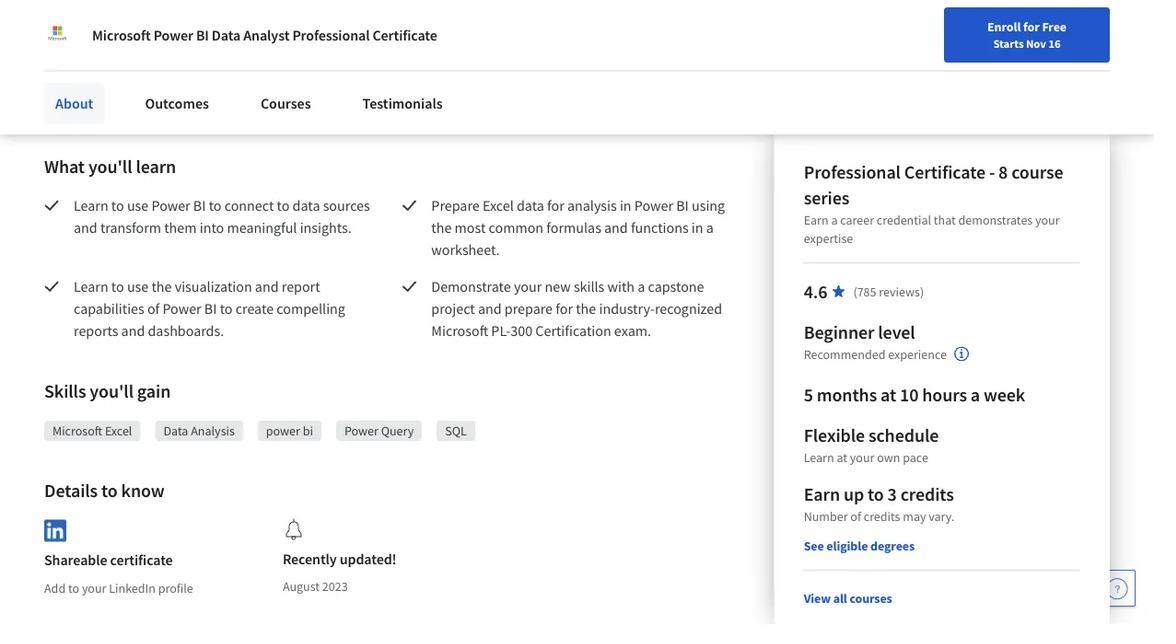 Task type: describe. For each thing, give the bounding box(es) containing it.
2 earn from the top
[[804, 483, 840, 506]]

courses link for first about link from the bottom
[[250, 83, 322, 123]]

testimonials for 2nd about link from the bottom
[[363, 82, 443, 100]]

power bi
[[266, 423, 313, 439]]

outcomes for 2nd about link from the bottom
[[145, 82, 209, 100]]

recently updated!
[[283, 550, 397, 568]]

your inside flexible schedule learn at your own pace
[[850, 449, 875, 466]]

august 2023
[[283, 579, 348, 595]]

microsoft for microsoft power bi data analyst professional certificate
[[92, 26, 151, 44]]

certificate inside professional certificate - 8 course series earn a career credential that demonstrates your expertise
[[905, 160, 986, 184]]

flexible schedule learn at your own pace
[[804, 424, 939, 466]]

details to know
[[44, 480, 165, 503]]

number
[[804, 508, 848, 525]]

new
[[545, 277, 571, 296]]

functions
[[631, 218, 689, 237]]

updated!
[[340, 550, 397, 568]]

view all courses link
[[804, 590, 892, 607]]

pace
[[903, 449, 928, 466]]

visualization
[[175, 277, 252, 296]]

power inside learn to use the visualization and report capabilities of power bi to create compelling reports and dashboards.
[[163, 299, 201, 318]]

see eligible degrees button
[[804, 537, 915, 555]]

0 horizontal spatial professional
[[292, 26, 370, 44]]

microsoft image
[[44, 22, 70, 48]]

to down 'visualization'
[[220, 299, 233, 318]]

microsoft excel
[[53, 423, 132, 439]]

bi inside learn to use power bi to connect to data sources and transform them into meaningful insights.
[[193, 196, 206, 215]]

view
[[804, 590, 831, 607]]

details
[[44, 480, 98, 503]]

common
[[489, 218, 544, 237]]

learn inside flexible schedule learn at your own pace
[[804, 449, 834, 466]]

add to your linkedin profile
[[44, 580, 193, 597]]

0 horizontal spatial certificate
[[373, 26, 437, 44]]

with
[[608, 277, 635, 296]]

and inside learn to use power bi to connect to data sources and transform them into meaningful insights.
[[74, 218, 97, 237]]

create
[[236, 299, 274, 318]]

4.6
[[804, 280, 828, 303]]

to up capabilities
[[111, 277, 124, 296]]

recommended
[[804, 346, 886, 363]]

week
[[984, 383, 1025, 406]]

shareable certificate
[[44, 552, 173, 570]]

what you'll learn
[[44, 155, 176, 178]]

1 vertical spatial data
[[163, 423, 188, 439]]

most
[[455, 218, 486, 237]]

the inside learn to use the visualization and report capabilities of power bi to create compelling reports and dashboards.
[[152, 277, 172, 296]]

for inside demonstrate your new skills with a capstone project and prepare for the industry-recognized microsoft pl-300 certification exam.
[[556, 299, 573, 318]]

project
[[431, 299, 475, 318]]

insights.
[[300, 218, 352, 237]]

testimonials link for courses link related to first about link from the bottom
[[352, 83, 454, 123]]

analysis
[[191, 423, 235, 439]]

capstone
[[648, 277, 704, 296]]

demonstrate
[[431, 277, 511, 296]]

and up "create"
[[255, 277, 279, 296]]

excel for microsoft
[[105, 423, 132, 439]]

bi
[[303, 423, 313, 439]]

bi inside prepare excel data for analysis in power bi using the most common formulas and functions in a worksheet.
[[676, 196, 689, 215]]

that
[[934, 212, 956, 228]]

1 vertical spatial credits
[[864, 508, 900, 525]]

-
[[989, 160, 995, 184]]

testimonials link for courses link related to 2nd about link from the bottom
[[352, 71, 454, 111]]

the inside demonstrate your new skills with a capstone project and prepare for the industry-recognized microsoft pl-300 certification exam.
[[576, 299, 596, 318]]

your down shareable certificate on the left bottom of the page
[[82, 580, 106, 597]]

recently
[[283, 550, 337, 568]]

a inside demonstrate your new skills with a capstone project and prepare for the industry-recognized microsoft pl-300 certification exam.
[[638, 277, 645, 296]]

shareable
[[44, 552, 107, 570]]

profile
[[158, 580, 193, 597]]

1 about link from the top
[[44, 71, 104, 111]]

beginner
[[804, 321, 875, 344]]

pl-
[[491, 322, 511, 340]]

prepare excel data for analysis in power bi using the most common formulas and functions in a worksheet.
[[431, 196, 728, 259]]

certification
[[536, 322, 611, 340]]

power
[[266, 423, 300, 439]]

and down capabilities
[[121, 322, 145, 340]]

formulas
[[547, 218, 601, 237]]

reports
[[74, 322, 118, 340]]

to up meaningful
[[277, 196, 290, 215]]

skills
[[44, 380, 86, 403]]

you'll for skills
[[90, 380, 134, 403]]

8
[[999, 160, 1008, 184]]

testimonials for first about link from the bottom
[[363, 94, 443, 112]]

5 months at 10 hours a week
[[804, 383, 1025, 406]]

professional certificate - 8 course series earn a career credential that demonstrates your expertise
[[804, 160, 1064, 247]]

worksheet.
[[431, 240, 500, 259]]

microsoft power bi data analyst professional certificate
[[92, 26, 437, 44]]

of inside learn to use the visualization and report capabilities of power bi to create compelling reports and dashboards.
[[147, 299, 160, 318]]

meaningful
[[227, 218, 297, 237]]

add
[[44, 580, 66, 597]]

months
[[817, 383, 877, 406]]

use for power
[[127, 196, 149, 215]]

data inside prepare excel data for analysis in power bi using the most common formulas and functions in a worksheet.
[[517, 196, 544, 215]]

a inside professional certificate - 8 course series earn a career credential that demonstrates your expertise
[[831, 212, 838, 228]]

recommended experience
[[804, 346, 947, 363]]

analyst
[[243, 26, 290, 44]]

(785 reviews)
[[853, 283, 924, 300]]

sources
[[323, 196, 370, 215]]

courses for first about link from the bottom
[[261, 94, 311, 112]]

data inside learn to use power bi to connect to data sources and transform them into meaningful insights.
[[293, 196, 320, 215]]

to up into at the top
[[209, 196, 222, 215]]

all
[[833, 590, 847, 607]]

and inside demonstrate your new skills with a capstone project and prepare for the industry-recognized microsoft pl-300 certification exam.
[[478, 299, 502, 318]]

demonstrate your new skills with a capstone project and prepare for the industry-recognized microsoft pl-300 certification exam.
[[431, 277, 725, 340]]

degrees
[[871, 538, 915, 554]]

see
[[804, 538, 824, 554]]

industry-
[[599, 299, 655, 318]]

power query
[[344, 423, 414, 439]]

outcomes link for courses link related to first about link from the bottom
[[134, 83, 220, 123]]

compelling
[[277, 299, 345, 318]]

reviews)
[[879, 283, 924, 300]]

may
[[903, 508, 926, 525]]

earn inside professional certificate - 8 course series earn a career credential that demonstrates your expertise
[[804, 212, 829, 228]]

skills
[[574, 277, 605, 296]]



Task type: locate. For each thing, give the bounding box(es) containing it.
your left the own
[[850, 449, 875, 466]]

starts
[[993, 36, 1024, 51]]

of up dashboards.
[[147, 299, 160, 318]]

credits up may
[[901, 483, 954, 506]]

courses
[[850, 590, 892, 607]]

bi left using
[[676, 196, 689, 215]]

you'll left the learn
[[88, 155, 132, 178]]

use up capabilities
[[127, 277, 149, 296]]

1 horizontal spatial of
[[851, 508, 861, 525]]

1 horizontal spatial professional
[[804, 160, 901, 184]]

see eligible degrees
[[804, 538, 915, 554]]

about up 'what'
[[55, 94, 93, 112]]

2 about link from the top
[[44, 83, 104, 123]]

a left the week
[[971, 383, 980, 406]]

2 vertical spatial learn
[[804, 449, 834, 466]]

0 vertical spatial earn
[[804, 212, 829, 228]]

excel down skills you'll gain
[[105, 423, 132, 439]]

2 testimonials link from the top
[[352, 83, 454, 123]]

use inside learn to use power bi to connect to data sources and transform them into meaningful insights.
[[127, 196, 149, 215]]

learn to use power bi to connect to data sources and transform them into meaningful insights.
[[74, 196, 373, 237]]

about for first about link from the bottom
[[55, 94, 93, 112]]

1 horizontal spatial the
[[431, 218, 452, 237]]

menu item
[[835, 18, 954, 78]]

1 outcomes from the top
[[145, 82, 209, 100]]

earn up to 3 credits
[[804, 483, 954, 506]]

beginner level
[[804, 321, 915, 344]]

enroll
[[988, 18, 1021, 35]]

0 vertical spatial at
[[881, 383, 896, 406]]

0 vertical spatial you'll
[[88, 155, 132, 178]]

2 use from the top
[[127, 277, 149, 296]]

professional inside professional certificate - 8 course series earn a career credential that demonstrates your expertise
[[804, 160, 901, 184]]

level
[[878, 321, 915, 344]]

show notifications image
[[973, 23, 995, 45]]

for up formulas
[[547, 196, 564, 215]]

the down skills
[[576, 299, 596, 318]]

expertise
[[804, 230, 853, 247]]

own
[[877, 449, 900, 466]]

hours
[[922, 383, 967, 406]]

flexible
[[804, 424, 865, 447]]

your down course
[[1035, 212, 1060, 228]]

learn down flexible
[[804, 449, 834, 466]]

1 vertical spatial certificate
[[905, 160, 986, 184]]

you'll for what
[[88, 155, 132, 178]]

data left analyst
[[212, 26, 241, 44]]

recognized
[[655, 299, 722, 318]]

data left analysis
[[163, 423, 188, 439]]

1 data from the left
[[293, 196, 320, 215]]

1 horizontal spatial at
[[881, 383, 896, 406]]

2 testimonials from the top
[[363, 94, 443, 112]]

at
[[881, 383, 896, 406], [837, 449, 848, 466]]

2 horizontal spatial the
[[576, 299, 596, 318]]

outcomes for first about link from the bottom
[[145, 94, 209, 112]]

prepare
[[505, 299, 553, 318]]

gain
[[137, 380, 171, 403]]

courses link for 2nd about link from the bottom
[[250, 71, 322, 111]]

microsoft right "microsoft" icon
[[92, 26, 151, 44]]

to left the know
[[101, 480, 118, 503]]

1 vertical spatial excel
[[105, 423, 132, 439]]

microsoft inside demonstrate your new skills with a capstone project and prepare for the industry-recognized microsoft pl-300 certification exam.
[[431, 322, 488, 340]]

the up dashboards.
[[152, 277, 172, 296]]

use up transform
[[127, 196, 149, 215]]

1 testimonials link from the top
[[352, 71, 454, 111]]

about for 2nd about link from the bottom
[[55, 82, 93, 100]]

1 vertical spatial in
[[692, 218, 703, 237]]

about link up 'what'
[[44, 83, 104, 123]]

10
[[900, 383, 919, 406]]

2 vertical spatial microsoft
[[53, 423, 102, 439]]

microsoft down project
[[431, 322, 488, 340]]

2 vertical spatial the
[[576, 299, 596, 318]]

experience
[[888, 346, 947, 363]]

in right analysis
[[620, 196, 632, 215]]

1 horizontal spatial excel
[[483, 196, 514, 215]]

outcomes link for courses link related to 2nd about link from the bottom
[[134, 71, 220, 111]]

learn for learn to use power bi to connect to data sources and transform them into meaningful insights.
[[74, 196, 108, 215]]

learn up capabilities
[[74, 277, 108, 296]]

outcomes link
[[134, 71, 220, 111], [134, 83, 220, 123]]

1 vertical spatial earn
[[804, 483, 840, 506]]

1 horizontal spatial certificate
[[905, 160, 986, 184]]

bi left analyst
[[196, 26, 209, 44]]

power inside prepare excel data for analysis in power bi using the most common formulas and functions in a worksheet.
[[635, 196, 673, 215]]

and up pl-
[[478, 299, 502, 318]]

and left transform
[[74, 218, 97, 237]]

2 about from the top
[[55, 94, 93, 112]]

professional up series
[[804, 160, 901, 184]]

1 earn from the top
[[804, 212, 829, 228]]

your
[[1035, 212, 1060, 228], [514, 277, 542, 296], [850, 449, 875, 466], [82, 580, 106, 597]]

information about difficulty level pre-requisites. image
[[954, 347, 969, 362]]

0 vertical spatial credits
[[901, 483, 954, 506]]

learn
[[74, 196, 108, 215], [74, 277, 108, 296], [804, 449, 834, 466]]

number of credits may vary.
[[804, 508, 955, 525]]

a
[[831, 212, 838, 228], [706, 218, 714, 237], [638, 277, 645, 296], [971, 383, 980, 406]]

and inside prepare excel data for analysis in power bi using the most common formulas and functions in a worksheet.
[[604, 218, 628, 237]]

learn down what you'll learn
[[74, 196, 108, 215]]

the down prepare
[[431, 218, 452, 237]]

for
[[1023, 18, 1040, 35], [547, 196, 564, 215], [556, 299, 573, 318]]

power inside learn to use power bi to connect to data sources and transform them into meaningful insights.
[[152, 196, 190, 215]]

free
[[1042, 18, 1067, 35]]

2 data from the left
[[517, 196, 544, 215]]

what
[[44, 155, 85, 178]]

prepare
[[431, 196, 480, 215]]

credential
[[877, 212, 931, 228]]

sql
[[445, 423, 467, 439]]

microsoft for microsoft excel
[[53, 423, 102, 439]]

about link
[[44, 71, 104, 111], [44, 83, 104, 123]]

view all courses
[[804, 590, 892, 607]]

a right with
[[638, 277, 645, 296]]

1 vertical spatial the
[[152, 277, 172, 296]]

dashboards.
[[148, 322, 224, 340]]

for inside prepare excel data for analysis in power bi using the most common formulas and functions in a worksheet.
[[547, 196, 564, 215]]

bi inside learn to use the visualization and report capabilities of power bi to create compelling reports and dashboards.
[[204, 299, 217, 318]]

your inside professional certificate - 8 course series earn a career credential that demonstrates your expertise
[[1035, 212, 1060, 228]]

1 vertical spatial of
[[851, 508, 861, 525]]

professional
[[292, 26, 370, 44], [804, 160, 901, 184]]

0 vertical spatial the
[[431, 218, 452, 237]]

learn inside learn to use power bi to connect to data sources and transform them into meaningful insights.
[[74, 196, 108, 215]]

transform
[[100, 218, 161, 237]]

schedule
[[869, 424, 939, 447]]

0 horizontal spatial at
[[837, 449, 848, 466]]

data up the insights.
[[293, 196, 320, 215]]

certificate
[[110, 552, 173, 570]]

0 vertical spatial use
[[127, 196, 149, 215]]

skills you'll gain
[[44, 380, 171, 403]]

help center image
[[1106, 578, 1129, 600]]

1 horizontal spatial in
[[692, 218, 703, 237]]

capabilities
[[74, 299, 144, 318]]

excel up common
[[483, 196, 514, 215]]

query
[[381, 423, 414, 439]]

vary.
[[929, 508, 955, 525]]

report
[[282, 277, 320, 296]]

excel inside prepare excel data for analysis in power bi using the most common formulas and functions in a worksheet.
[[483, 196, 514, 215]]

and down analysis
[[604, 218, 628, 237]]

analysis
[[567, 196, 617, 215]]

0 horizontal spatial in
[[620, 196, 632, 215]]

using
[[692, 196, 725, 215]]

to left 3
[[868, 483, 884, 506]]

0 vertical spatial data
[[212, 26, 241, 44]]

for up nov
[[1023, 18, 1040, 35]]

0 vertical spatial professional
[[292, 26, 370, 44]]

up
[[844, 483, 864, 506]]

1 about from the top
[[55, 82, 93, 100]]

0 vertical spatial microsoft
[[92, 26, 151, 44]]

you'll
[[88, 155, 132, 178], [90, 380, 134, 403]]

microsoft down skills
[[53, 423, 102, 439]]

about down "microsoft" icon
[[55, 82, 93, 100]]

data
[[212, 26, 241, 44], [163, 423, 188, 439]]

into
[[200, 218, 224, 237]]

1 vertical spatial use
[[127, 277, 149, 296]]

0 horizontal spatial of
[[147, 299, 160, 318]]

testimonials link
[[352, 71, 454, 111], [352, 83, 454, 123]]

a inside prepare excel data for analysis in power bi using the most common formulas and functions in a worksheet.
[[706, 218, 714, 237]]

professional right analyst
[[292, 26, 370, 44]]

0 horizontal spatial excel
[[105, 423, 132, 439]]

0 vertical spatial excel
[[483, 196, 514, 215]]

to up transform
[[111, 196, 124, 215]]

1 vertical spatial at
[[837, 449, 848, 466]]

learn
[[136, 155, 176, 178]]

0 vertical spatial for
[[1023, 18, 1040, 35]]

at left 10
[[881, 383, 896, 406]]

0 vertical spatial certificate
[[373, 26, 437, 44]]

0 vertical spatial of
[[147, 299, 160, 318]]

0 horizontal spatial data
[[293, 196, 320, 215]]

16
[[1049, 36, 1061, 51]]

exam.
[[614, 322, 651, 340]]

coursera image
[[15, 15, 132, 44]]

earn up expertise
[[804, 212, 829, 228]]

of down up
[[851, 508, 861, 525]]

2 courses link from the top
[[250, 83, 322, 123]]

1 testimonials from the top
[[363, 82, 443, 100]]

excel
[[483, 196, 514, 215], [105, 423, 132, 439]]

at down flexible
[[837, 449, 848, 466]]

0 vertical spatial in
[[620, 196, 632, 215]]

for down 'new'
[[556, 299, 573, 318]]

your up prepare
[[514, 277, 542, 296]]

you'll left gain
[[90, 380, 134, 403]]

enroll for free starts nov 16
[[988, 18, 1067, 51]]

your inside demonstrate your new skills with a capstone project and prepare for the industry-recognized microsoft pl-300 certification exam.
[[514, 277, 542, 296]]

for inside enroll for free starts nov 16
[[1023, 18, 1040, 35]]

the inside prepare excel data for analysis in power bi using the most common formulas and functions in a worksheet.
[[431, 218, 452, 237]]

them
[[164, 218, 197, 237]]

0 horizontal spatial data
[[163, 423, 188, 439]]

career
[[840, 212, 874, 228]]

at inside flexible schedule learn at your own pace
[[837, 449, 848, 466]]

bi down 'visualization'
[[204, 299, 217, 318]]

about link down "microsoft" icon
[[44, 71, 104, 111]]

learn for learn to use the visualization and report capabilities of power bi to create compelling reports and dashboards.
[[74, 277, 108, 296]]

(785
[[853, 283, 877, 300]]

1 outcomes link from the top
[[134, 71, 220, 111]]

to right "add"
[[68, 580, 79, 597]]

earn up number
[[804, 483, 840, 506]]

1 horizontal spatial data
[[517, 196, 544, 215]]

1 vertical spatial you'll
[[90, 380, 134, 403]]

1 vertical spatial professional
[[804, 160, 901, 184]]

use inside learn to use the visualization and report capabilities of power bi to create compelling reports and dashboards.
[[127, 277, 149, 296]]

courses for 2nd about link from the bottom
[[261, 82, 311, 100]]

connect
[[225, 196, 274, 215]]

use for the
[[127, 277, 149, 296]]

1 courses link from the top
[[250, 71, 322, 111]]

1 horizontal spatial data
[[212, 26, 241, 44]]

data analysis
[[163, 423, 235, 439]]

course
[[1012, 160, 1064, 184]]

0 horizontal spatial the
[[152, 277, 172, 296]]

3
[[888, 483, 897, 506]]

august
[[283, 579, 320, 595]]

2 courses from the top
[[261, 94, 311, 112]]

1 vertical spatial learn
[[74, 277, 108, 296]]

1 vertical spatial microsoft
[[431, 322, 488, 340]]

nov
[[1026, 36, 1046, 51]]

in down using
[[692, 218, 703, 237]]

a up expertise
[[831, 212, 838, 228]]

1 use from the top
[[127, 196, 149, 215]]

bi up into at the top
[[193, 196, 206, 215]]

5
[[804, 383, 813, 406]]

excel for prepare
[[483, 196, 514, 215]]

0 vertical spatial learn
[[74, 196, 108, 215]]

2 outcomes from the top
[[145, 94, 209, 112]]

1 courses from the top
[[261, 82, 311, 100]]

2 vertical spatial for
[[556, 299, 573, 318]]

2023
[[322, 579, 348, 595]]

a down using
[[706, 218, 714, 237]]

of
[[147, 299, 160, 318], [851, 508, 861, 525]]

learn inside learn to use the visualization and report capabilities of power bi to create compelling reports and dashboards.
[[74, 277, 108, 296]]

None search field
[[248, 12, 432, 48]]

1 vertical spatial for
[[547, 196, 564, 215]]

data up common
[[517, 196, 544, 215]]

know
[[121, 480, 165, 503]]

to
[[111, 196, 124, 215], [209, 196, 222, 215], [277, 196, 290, 215], [111, 277, 124, 296], [220, 299, 233, 318], [101, 480, 118, 503], [868, 483, 884, 506], [68, 580, 79, 597]]

2 outcomes link from the top
[[134, 83, 220, 123]]

credits down earn up to 3 credits
[[864, 508, 900, 525]]



Task type: vqa. For each thing, say whether or not it's contained in the screenshot.
the
yes



